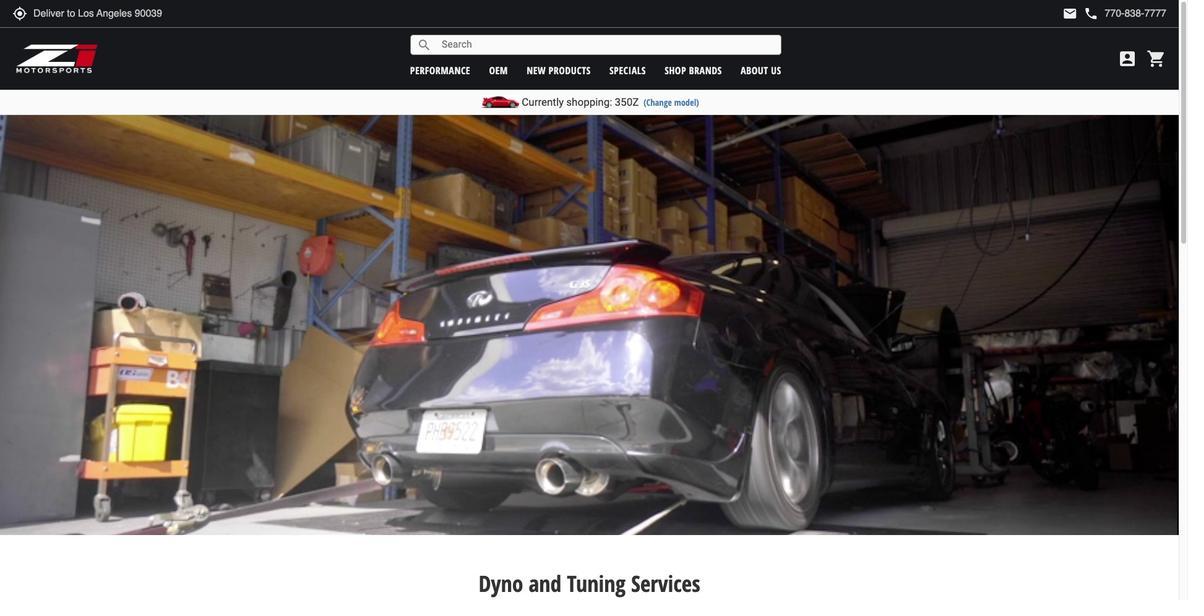 Task type: locate. For each thing, give the bounding box(es) containing it.
shopping:
[[567, 96, 613, 108]]

specials link
[[610, 63, 646, 77]]

shopping_cart
[[1147, 49, 1167, 69]]

phone link
[[1085, 6, 1167, 21]]

phone
[[1085, 6, 1099, 21]]

dyno and tuning services
[[479, 569, 701, 599]]

tuning
[[567, 569, 626, 599]]

account_box link
[[1115, 49, 1141, 69]]

currently
[[522, 96, 564, 108]]

account_box
[[1118, 49, 1138, 69]]

model)
[[675, 97, 700, 108]]

Search search field
[[432, 35, 781, 54]]

about us link
[[741, 63, 782, 77]]

shop brands
[[665, 63, 723, 77]]

mail
[[1063, 6, 1078, 21]]

oem link
[[489, 63, 508, 77]]

mail phone
[[1063, 6, 1099, 21]]

us
[[772, 63, 782, 77]]

dyno
[[479, 569, 524, 599]]

currently shopping: 350z (change model)
[[522, 96, 700, 108]]

(change
[[644, 97, 672, 108]]

350z
[[615, 96, 639, 108]]

new products
[[527, 63, 591, 77]]

(change model) link
[[644, 97, 700, 108]]

oem
[[489, 63, 508, 77]]



Task type: describe. For each thing, give the bounding box(es) containing it.
brands
[[690, 63, 723, 77]]

shop
[[665, 63, 687, 77]]

about us
[[741, 63, 782, 77]]

specials
[[610, 63, 646, 77]]

z1 motorsports logo image
[[15, 43, 99, 74]]

my_location
[[12, 6, 27, 21]]

shop brands link
[[665, 63, 723, 77]]

shopping_cart link
[[1144, 49, 1167, 69]]

about
[[741, 63, 769, 77]]

new products link
[[527, 63, 591, 77]]

performance
[[410, 63, 471, 77]]

and
[[529, 569, 562, 599]]

services
[[632, 569, 701, 599]]

performance link
[[410, 63, 471, 77]]

mail link
[[1063, 6, 1078, 21]]

new
[[527, 63, 546, 77]]

products
[[549, 63, 591, 77]]

search
[[417, 37, 432, 52]]



Task type: vqa. For each thing, say whether or not it's contained in the screenshot.
new products
yes



